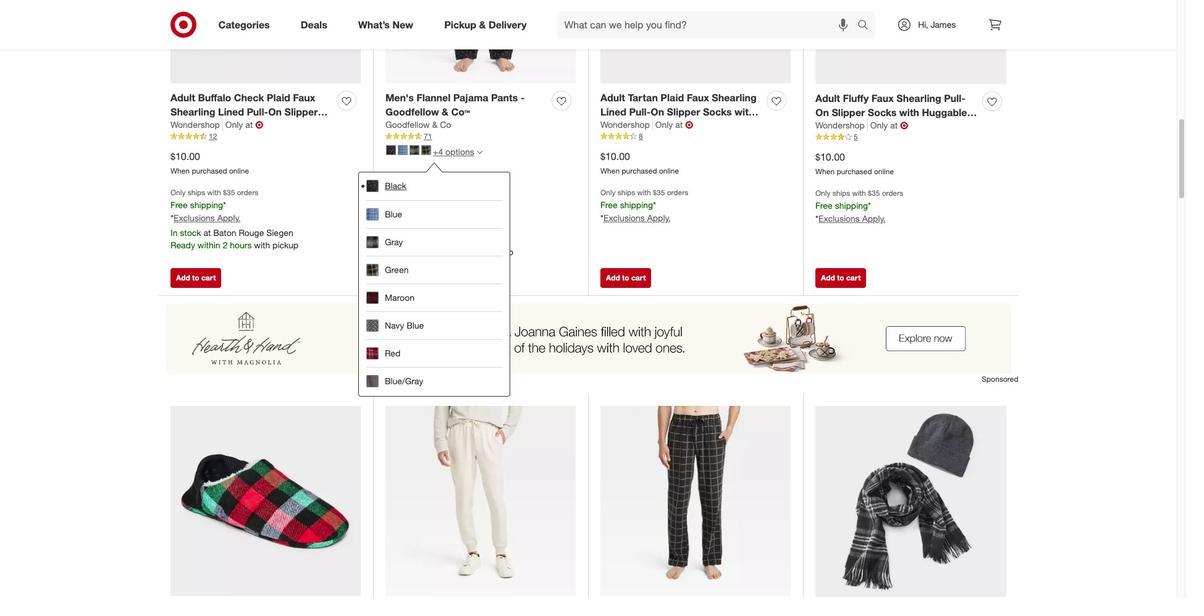 Task type: vqa. For each thing, say whether or not it's contained in the screenshot.
12's Exclusions
yes



Task type: describe. For each thing, give the bounding box(es) containing it.
ready inside only ships with $35 orders free shipping * * exclusions apply. in stock at  baton rouge siegen ready within 2 hours with pickup
[[171, 240, 195, 250]]

at for 5
[[891, 120, 898, 131]]

blue image
[[398, 145, 408, 155]]

pajama
[[454, 91, 489, 104]]

stock inside the "free shipping * exclusions apply. in stock ready within 2 hours with pickup"
[[395, 234, 416, 245]]

on inside adult fluffy faux shearling pull- on slipper socks with huggable heel & grippers - wondershop™ ivory
[[816, 106, 829, 118]]

green link
[[366, 256, 502, 283]]

hi, james
[[919, 19, 956, 30]]

black link
[[366, 172, 502, 200]]

wondershop only at ¬ for on
[[816, 120, 909, 132]]

stock inside only ships with $35 orders free shipping * * exclusions apply. in stock at  baton rouge siegen ready within 2 hours with pickup
[[180, 228, 201, 238]]

with down the rouge
[[254, 240, 270, 250]]

free for 5
[[816, 201, 833, 211]]

apply. for 8
[[648, 213, 671, 223]]

8
[[639, 132, 643, 141]]

free inside the "free shipping * exclusions apply. in stock ready within 2 hours with pickup"
[[386, 207, 403, 217]]

1 add to cart button from the left
[[171, 268, 221, 288]]

adult fluffy faux shearling pull- on slipper socks with huggable heel & grippers - wondershop™ ivory
[[816, 92, 968, 147]]

ivory
[[816, 134, 839, 147]]

adult tartan plaid faux shearling lined pull-on slipper socks with huggable heel & grippers - wondershop™ ivory/black link
[[601, 91, 762, 146]]

sponsored
[[982, 374, 1019, 384]]

heel inside "adult tartan plaid faux shearling lined pull-on slipper socks with huggable heel & grippers - wondershop™ ivory/black"
[[649, 120, 670, 132]]

deals
[[301, 18, 327, 31]]

free for 8
[[601, 200, 618, 210]]

$20.00 when purchased online
[[386, 170, 464, 196]]

advertisement region
[[159, 303, 1019, 374]]

$35 for adult fluffy faux shearling pull- on slipper socks with huggable heel & grippers - wondershop™ ivory
[[868, 189, 880, 198]]

hours inside only ships with $35 orders free shipping * * exclusions apply. in stock at  baton rouge siegen ready within 2 hours with pickup
[[230, 240, 252, 250]]

exclusions inside the "free shipping * exclusions apply. in stock ready within 2 hours with pickup"
[[389, 219, 430, 230]]

with down the '8'
[[638, 188, 651, 197]]

within inside only ships with $35 orders free shipping * * exclusions apply. in stock at  baton rouge siegen ready within 2 hours with pickup
[[198, 240, 220, 250]]

purchased down 12
[[192, 167, 227, 176]]

at for 8
[[676, 120, 683, 130]]

to for men's flannel pajama pants - goodfellow & co™
[[407, 273, 414, 282]]

options
[[446, 146, 475, 157]]

co
[[440, 120, 451, 130]]

rouge
[[239, 228, 264, 238]]

red
[[385, 348, 401, 358]]

men's
[[386, 91, 414, 104]]

what's new link
[[348, 11, 429, 38]]

orders for adult tartan plaid faux shearling lined pull-on slipper socks with huggable heel & grippers - wondershop™ ivory/black
[[667, 188, 689, 197]]

1 to from the left
[[192, 273, 199, 282]]

wondershop for on
[[816, 120, 865, 131]]

what's
[[358, 18, 390, 31]]

gray link
[[366, 228, 502, 256]]

green
[[385, 264, 409, 275]]

purchased for men's flannel pajama pants - goodfellow & co™
[[407, 186, 442, 196]]

add to cart for adult tartan plaid faux shearling lined pull-on slipper socks with huggable heel & grippers - wondershop™ ivory/black
[[606, 273, 646, 282]]

pickup inside the "free shipping * exclusions apply. in stock ready within 2 hours with pickup"
[[488, 247, 514, 257]]

12 link
[[171, 131, 361, 142]]

¬ for on
[[901, 120, 909, 132]]

add to cart for adult fluffy faux shearling pull- on slipper socks with huggable heel & grippers - wondershop™ ivory
[[821, 273, 861, 282]]

black image
[[386, 145, 396, 155]]

& inside adult fluffy faux shearling pull- on slipper socks with huggable heel & grippers - wondershop™ ivory
[[840, 120, 847, 133]]

pull- inside adult fluffy faux shearling pull- on slipper socks with huggable heel & grippers - wondershop™ ivory
[[945, 92, 966, 104]]

only ships with $35 orders free shipping * * exclusions apply. in stock at  baton rouge siegen ready within 2 hours with pickup
[[171, 188, 299, 250]]

james
[[931, 19, 956, 30]]

purchased for adult tartan plaid faux shearling lined pull-on slipper socks with huggable heel & grippers - wondershop™ ivory/black
[[622, 167, 657, 176]]

online for adult tartan plaid faux shearling lined pull-on slipper socks with huggable heel & grippers - wondershop™ ivory/black
[[659, 167, 679, 176]]

socks inside "adult tartan plaid faux shearling lined pull-on slipper socks with huggable heel & grippers - wondershop™ ivory/black"
[[703, 105, 732, 118]]

wondershop link for lined
[[601, 119, 653, 131]]

siegen
[[267, 228, 293, 238]]

$10.00 when purchased online for adult fluffy faux shearling pull- on slipper socks with huggable heel & grippers - wondershop™ ivory
[[816, 151, 894, 176]]

$35 inside only ships with $35 orders free shipping * * exclusions apply. in stock at  baton rouge siegen ready within 2 hours with pickup
[[223, 188, 235, 197]]

add for adult tartan plaid faux shearling lined pull-on slipper socks with huggable heel & grippers - wondershop™ ivory/black
[[606, 273, 620, 282]]

1 add from the left
[[176, 273, 190, 282]]

12
[[209, 132, 217, 141]]

at for 12
[[246, 120, 253, 130]]

0 horizontal spatial ¬
[[255, 119, 263, 131]]

on inside "adult tartan plaid faux shearling lined pull-on slipper socks with huggable heel & grippers - wondershop™ ivory/black"
[[651, 105, 665, 118]]

cart for men's flannel pajama pants - goodfellow & co™
[[417, 273, 431, 282]]

only ships with $35 orders free shipping * * exclusions apply. for adult fluffy faux shearling pull- on slipper socks with huggable heel & grippers - wondershop™ ivory
[[816, 189, 904, 224]]

$35 for adult tartan plaid faux shearling lined pull-on slipper socks with huggable heel & grippers - wondershop™ ivory/black
[[653, 188, 665, 197]]

men's flannel pajama pants - goodfellow & co™ link
[[386, 91, 547, 119]]

0 horizontal spatial wondershop link
[[171, 119, 223, 131]]

add to cart for men's flannel pajama pants - goodfellow & co™
[[391, 273, 431, 282]]

add to cart button for adult tartan plaid faux shearling lined pull-on slipper socks with huggable heel & grippers - wondershop™ ivory/black
[[601, 268, 652, 288]]

$10.00 for adult tartan plaid faux shearling lined pull-on slipper socks with huggable heel & grippers - wondershop™ ivory/black
[[601, 150, 630, 162]]

plaid
[[661, 91, 684, 104]]

8 link
[[601, 131, 791, 142]]

1 add to cart from the left
[[176, 273, 216, 282]]

pickup & delivery link
[[434, 11, 542, 38]]

in inside only ships with $35 orders free shipping * * exclusions apply. in stock at  baton rouge siegen ready within 2 hours with pickup
[[171, 228, 178, 238]]

ivory/black
[[668, 134, 721, 146]]

faux inside adult fluffy faux shearling pull- on slipper socks with huggable heel & grippers - wondershop™ ivory
[[872, 92, 894, 104]]

huggable inside "adult tartan plaid faux shearling lined pull-on slipper socks with huggable heel & grippers - wondershop™ ivory/black"
[[601, 120, 646, 132]]

gray image
[[410, 145, 420, 155]]

wondershop™ inside adult fluffy faux shearling pull- on slipper socks with huggable heel & grippers - wondershop™ ivory
[[900, 120, 965, 133]]

only inside only ships with $35 orders free shipping * * exclusions apply. in stock at  baton rouge siegen ready within 2 hours with pickup
[[171, 188, 186, 197]]

pickup inside only ships with $35 orders free shipping * * exclusions apply. in stock at  baton rouge siegen ready within 2 hours with pickup
[[273, 240, 299, 250]]

men's flannel pajama pants - goodfellow & co™
[[386, 91, 525, 118]]

¬ for lined
[[686, 119, 694, 131]]

2 inside only ships with $35 orders free shipping * * exclusions apply. in stock at  baton rouge siegen ready within 2 hours with pickup
[[223, 240, 228, 250]]

with inside "adult tartan plaid faux shearling lined pull-on slipper socks with huggable heel & grippers - wondershop™ ivory/black"
[[735, 105, 755, 118]]

gray
[[385, 236, 403, 247]]

& inside men's flannel pajama pants - goodfellow & co™
[[442, 105, 449, 118]]

goodfellow & co link
[[386, 119, 451, 131]]

exclusions for 5
[[819, 213, 860, 224]]

slipper inside "adult tartan plaid faux shearling lined pull-on slipper socks with huggable heel & grippers - wondershop™ ivory/black"
[[667, 105, 701, 118]]

0 horizontal spatial $10.00 when purchased online
[[171, 150, 249, 176]]

0 horizontal spatial wondershop
[[171, 120, 220, 130]]

71
[[424, 132, 432, 141]]

+4 options
[[433, 146, 475, 157]]

ships for adult tartan plaid faux shearling lined pull-on slipper socks with huggable heel & grippers - wondershop™ ivory/black
[[618, 188, 636, 197]]

71 link
[[386, 131, 576, 142]]

0 vertical spatial blue
[[385, 209, 402, 219]]

maroon link
[[366, 283, 502, 311]]

What can we help you find? suggestions appear below search field
[[557, 11, 861, 38]]



Task type: locate. For each thing, give the bounding box(es) containing it.
shearling inside "adult tartan plaid faux shearling lined pull-on slipper socks with huggable heel & grippers - wondershop™ ivory/black"
[[712, 91, 757, 104]]

ready inside the "free shipping * exclusions apply. in stock ready within 2 hours with pickup"
[[386, 247, 410, 257]]

goodfellow & co
[[386, 120, 451, 130]]

to for adult fluffy faux shearling pull- on slipper socks with huggable heel & grippers - wondershop™ ivory
[[838, 273, 845, 282]]

& up ivory/black
[[673, 120, 679, 132]]

ships for adult fluffy faux shearling pull- on slipper socks with huggable heel & grippers - wondershop™ ivory
[[833, 189, 851, 198]]

blue right the navy
[[407, 320, 424, 330]]

shearling
[[712, 91, 757, 104], [897, 92, 942, 104]]

1 horizontal spatial wondershop™
[[900, 120, 965, 133]]

wondershop only at ¬ up 5
[[816, 120, 909, 132]]

online inside $20.00 when purchased online
[[444, 186, 464, 196]]

purchased up blue link
[[407, 186, 442, 196]]

0 horizontal spatial faux
[[687, 91, 709, 104]]

0 horizontal spatial wondershop™
[[601, 134, 665, 146]]

add for adult fluffy faux shearling pull- on slipper socks with huggable heel & grippers - wondershop™ ivory
[[821, 273, 835, 282]]

apply. for 5
[[863, 213, 886, 224]]

heel inside adult fluffy faux shearling pull- on slipper socks with huggable heel & grippers - wondershop™ ivory
[[816, 120, 837, 133]]

shearling inside adult fluffy faux shearling pull- on slipper socks with huggable heel & grippers - wondershop™ ivory
[[897, 92, 942, 104]]

& inside "link"
[[479, 18, 486, 31]]

stock up green
[[395, 234, 416, 245]]

on up ivory
[[816, 106, 829, 118]]

adult buffalo check plaid fleece lined pull-on slipper socks with huggable heel & grippers - wondershop™ black/red/blue image
[[171, 406, 361, 597], [171, 406, 361, 597]]

add to cart button for adult fluffy faux shearling pull- on slipper socks with huggable heel & grippers - wondershop™ ivory
[[816, 268, 867, 288]]

all colors + 4 more colors image
[[477, 150, 483, 155]]

1 horizontal spatial pickup
[[488, 247, 514, 257]]

wondershop only at ¬
[[171, 119, 263, 131], [601, 119, 694, 131], [816, 120, 909, 132]]

flannel
[[417, 91, 451, 104]]

new
[[393, 18, 414, 31]]

1 horizontal spatial blue
[[407, 320, 424, 330]]

slipper inside adult fluffy faux shearling pull- on slipper socks with huggable heel & grippers - wondershop™ ivory
[[832, 106, 866, 118]]

4 add to cart from the left
[[821, 273, 861, 282]]

1 horizontal spatial pull-
[[945, 92, 966, 104]]

online down ivory/black
[[659, 167, 679, 176]]

pants
[[491, 91, 518, 104]]

free shipping * exclusions apply. in stock ready within 2 hours with pickup
[[386, 207, 514, 257]]

1 horizontal spatial wondershop only at ¬
[[601, 119, 694, 131]]

goodfellow
[[386, 105, 439, 118], [386, 120, 430, 130]]

wondershop link up the '8'
[[601, 119, 653, 131]]

2
[[223, 240, 228, 250], [438, 247, 443, 257]]

with
[[735, 105, 755, 118], [900, 106, 920, 118], [207, 188, 221, 197], [638, 188, 651, 197], [853, 189, 866, 198], [254, 240, 270, 250], [469, 247, 485, 257]]

0 horizontal spatial only ships with $35 orders free shipping * * exclusions apply.
[[601, 188, 689, 223]]

0 horizontal spatial stock
[[180, 228, 201, 238]]

blue/gray link
[[366, 367, 502, 395]]

2 horizontal spatial ¬
[[901, 120, 909, 132]]

1 horizontal spatial within
[[413, 247, 435, 257]]

0 horizontal spatial pull-
[[630, 105, 651, 118]]

1 vertical spatial huggable
[[601, 120, 646, 132]]

0 horizontal spatial grippers
[[682, 120, 723, 132]]

1 horizontal spatial slipper
[[832, 106, 866, 118]]

2 add from the left
[[391, 273, 405, 282]]

2 horizontal spatial orders
[[882, 189, 904, 198]]

1 goodfellow from the top
[[386, 105, 439, 118]]

1 horizontal spatial ships
[[618, 188, 636, 197]]

0 horizontal spatial heel
[[649, 120, 670, 132]]

0 horizontal spatial huggable
[[601, 120, 646, 132]]

- inside adult fluffy faux shearling pull- on slipper socks with huggable heel & grippers - wondershop™ ivory
[[893, 120, 897, 133]]

orders down 5 link
[[882, 189, 904, 198]]

purchased inside $20.00 when purchased online
[[407, 186, 442, 196]]

$20.00
[[386, 170, 415, 182]]

0 horizontal spatial shearling
[[712, 91, 757, 104]]

huggable inside adult fluffy faux shearling pull- on slipper socks with huggable heel & grippers - wondershop™ ivory
[[922, 106, 968, 118]]

$10.00 for adult fluffy faux shearling pull- on slipper socks with huggable heel & grippers - wondershop™ ivory
[[816, 151, 845, 163]]

socks up 8 link
[[703, 105, 732, 118]]

+4 options button
[[381, 142, 488, 162]]

4 to from the left
[[838, 273, 845, 282]]

grippers up ivory/black
[[682, 120, 723, 132]]

add to cart
[[176, 273, 216, 282], [391, 273, 431, 282], [606, 273, 646, 282], [821, 273, 861, 282]]

add to cart button
[[171, 268, 221, 288], [386, 268, 437, 288], [601, 268, 652, 288], [816, 268, 867, 288]]

at up 12 link on the top left of page
[[246, 120, 253, 130]]

exclusions inside only ships with $35 orders free shipping * * exclusions apply. in stock at  baton rouge siegen ready within 2 hours with pickup
[[174, 213, 215, 223]]

wondershop only at ¬ up the '8'
[[601, 119, 694, 131]]

adult left fluffy
[[816, 92, 841, 104]]

0 vertical spatial goodfellow
[[386, 105, 439, 118]]

exclusions for 8
[[604, 213, 645, 223]]

¬
[[255, 119, 263, 131], [686, 119, 694, 131], [901, 120, 909, 132]]

baton
[[213, 228, 236, 238]]

0 vertical spatial wondershop™
[[900, 120, 965, 133]]

1 horizontal spatial 2
[[438, 247, 443, 257]]

wondershop up 5
[[816, 120, 865, 131]]

navy blue link
[[366, 311, 502, 339]]

orders down ivory/black
[[667, 188, 689, 197]]

wondershop only at ¬ up 12
[[171, 119, 263, 131]]

in left baton
[[171, 228, 178, 238]]

wondershop down "lined" at the right top of the page
[[601, 120, 650, 130]]

adult fluffy faux shearling pull-on slipper socks with huggable heel & grippers - wondershop™ ivory image
[[816, 0, 1007, 84], [816, 0, 1007, 84]]

tartan
[[628, 91, 658, 104]]

with down 5
[[853, 189, 866, 198]]

1 horizontal spatial wondershop link
[[601, 119, 653, 131]]

0 horizontal spatial blue
[[385, 209, 402, 219]]

heel up ivory
[[816, 120, 837, 133]]

hours down the rouge
[[230, 240, 252, 250]]

2 goodfellow from the top
[[386, 120, 430, 130]]

navy blue
[[385, 320, 424, 330]]

& left co
[[432, 120, 438, 130]]

shearling up 5 link
[[897, 92, 942, 104]]

2 add to cart button from the left
[[386, 268, 437, 288]]

1 horizontal spatial only ships with $35 orders free shipping * * exclusions apply.
[[816, 189, 904, 224]]

in inside the "free shipping * exclusions apply. in stock ready within 2 hours with pickup"
[[386, 234, 393, 245]]

5 link
[[816, 132, 1007, 143]]

free for 12
[[171, 200, 188, 210]]

0 horizontal spatial -
[[521, 91, 525, 104]]

categories
[[218, 18, 270, 31]]

co™
[[452, 105, 470, 118]]

navy
[[385, 320, 404, 330]]

to for adult tartan plaid faux shearling lined pull-on slipper socks with huggable heel & grippers - wondershop™ ivory/black
[[622, 273, 630, 282]]

0 horizontal spatial ships
[[188, 188, 205, 197]]

only ships with $35 orders free shipping * * exclusions apply. for adult tartan plaid faux shearling lined pull-on slipper socks with huggable heel & grippers - wondershop™ ivory/black
[[601, 188, 689, 223]]

purchased down the '8'
[[622, 167, 657, 176]]

men's flannel pajama pants - goodfellow & co™ image
[[386, 0, 576, 84], [386, 0, 576, 84]]

at
[[246, 120, 253, 130], [676, 120, 683, 130], [891, 120, 898, 131], [204, 228, 211, 238]]

adult up "lined" at the right top of the page
[[601, 91, 625, 104]]

1 vertical spatial goodfellow
[[386, 120, 430, 130]]

3 add from the left
[[606, 273, 620, 282]]

with inside adult fluffy faux shearling pull- on slipper socks with huggable heel & grippers - wondershop™ ivory
[[900, 106, 920, 118]]

apply.
[[217, 213, 241, 223], [648, 213, 671, 223], [863, 213, 886, 224], [432, 219, 456, 230]]

hours inside the "free shipping * exclusions apply. in stock ready within 2 hours with pickup"
[[445, 247, 467, 257]]

2 horizontal spatial -
[[893, 120, 897, 133]]

& inside "adult tartan plaid faux shearling lined pull-on slipper socks with huggable heel & grippers - wondershop™ ivory/black"
[[673, 120, 679, 132]]

free inside only ships with $35 orders free shipping * * exclusions apply. in stock at  baton rouge siegen ready within 2 hours with pickup
[[171, 200, 188, 210]]

men's microfleece pajama pants - goodfellow & co™ image
[[601, 406, 791, 597], [601, 406, 791, 597]]

online
[[229, 167, 249, 176], [659, 167, 679, 176], [875, 167, 894, 176], [444, 186, 464, 196]]

$10.00 when purchased online down the '8'
[[601, 150, 679, 176]]

0 horizontal spatial ready
[[171, 240, 195, 250]]

1 horizontal spatial $35
[[653, 188, 665, 197]]

socks
[[703, 105, 732, 118], [868, 106, 897, 118]]

grippers down fluffy
[[849, 120, 890, 133]]

pickup & delivery
[[444, 18, 527, 31]]

1 horizontal spatial wondershop
[[601, 120, 650, 130]]

& left 5
[[840, 120, 847, 133]]

shipping inside only ships with $35 orders free shipping * * exclusions apply. in stock at  baton rouge siegen ready within 2 hours with pickup
[[190, 200, 223, 210]]

0 horizontal spatial 2
[[223, 240, 228, 250]]

at left baton
[[204, 228, 211, 238]]

grippers inside "adult tartan plaid faux shearling lined pull-on slipper socks with huggable heel & grippers - wondershop™ ivory/black"
[[682, 120, 723, 132]]

adult tartan plaid faux shearling lined pull-on slipper socks with huggable heel & grippers - wondershop™ ivory/black
[[601, 91, 757, 146]]

heel
[[649, 120, 670, 132], [816, 120, 837, 133]]

free
[[171, 200, 188, 210], [601, 200, 618, 210], [816, 201, 833, 211], [386, 207, 403, 217]]

when for adult fluffy faux shearling pull- on slipper socks with huggable heel & grippers - wondershop™ ivory
[[816, 167, 835, 176]]

3 cart from the left
[[632, 273, 646, 282]]

deals link
[[290, 11, 343, 38]]

with up baton
[[207, 188, 221, 197]]

1 horizontal spatial shearling
[[897, 92, 942, 104]]

wondershop only at ¬ for lined
[[601, 119, 694, 131]]

faux inside "adult tartan plaid faux shearling lined pull-on slipper socks with huggable heel & grippers - wondershop™ ivory/black"
[[687, 91, 709, 104]]

2 down baton
[[223, 240, 228, 250]]

green image
[[422, 145, 431, 155]]

ships inside only ships with $35 orders free shipping * * exclusions apply. in stock at  baton rouge siegen ready within 2 hours with pickup
[[188, 188, 205, 197]]

delivery
[[489, 18, 527, 31]]

adult for on
[[816, 92, 841, 104]]

1 horizontal spatial on
[[816, 106, 829, 118]]

stock left baton
[[180, 228, 201, 238]]

at up 8 link
[[676, 120, 683, 130]]

purchased down 5
[[837, 167, 872, 176]]

wondershop™ inside "adult tartan plaid faux shearling lined pull-on slipper socks with huggable heel & grippers - wondershop™ ivory/black"
[[601, 134, 665, 146]]

shipping for 12
[[190, 200, 223, 210]]

0 horizontal spatial on
[[651, 105, 665, 118]]

- inside "adult tartan plaid faux shearling lined pull-on slipper socks with huggable heel & grippers - wondershop™ ivory/black"
[[726, 120, 730, 132]]

* inside the "free shipping * exclusions apply. in stock ready within 2 hours with pickup"
[[386, 219, 389, 230]]

adult tartan plaid faux shearling lined pull-on slipper socks with huggable heel & grippers - wondershop™ ivory/black image
[[601, 0, 791, 84], [601, 0, 791, 84]]

blue link
[[366, 200, 502, 228]]

4 add to cart button from the left
[[816, 268, 867, 288]]

4 cart from the left
[[847, 273, 861, 282]]

exclusions apply. button
[[174, 212, 241, 225], [604, 212, 671, 225], [819, 213, 886, 225], [389, 219, 456, 231]]

3 to from the left
[[622, 273, 630, 282]]

hours down blue link
[[445, 247, 467, 257]]

cart
[[201, 273, 216, 282], [417, 273, 431, 282], [632, 273, 646, 282], [847, 273, 861, 282]]

when for adult tartan plaid faux shearling lined pull-on slipper socks with huggable heel & grippers - wondershop™ ivory/black
[[601, 167, 620, 176]]

0 horizontal spatial wondershop only at ¬
[[171, 119, 263, 131]]

shipping for 5
[[835, 201, 868, 211]]

purchased
[[192, 167, 227, 176], [622, 167, 657, 176], [837, 167, 872, 176], [407, 186, 442, 196]]

shipping for 8
[[620, 200, 653, 210]]

$10.00 when purchased online down 5
[[816, 151, 894, 176]]

1 horizontal spatial ¬
[[686, 119, 694, 131]]

0 horizontal spatial $10.00
[[171, 150, 200, 162]]

1 horizontal spatial $10.00 when purchased online
[[601, 150, 679, 176]]

3 add to cart button from the left
[[601, 268, 652, 288]]

0 horizontal spatial slipper
[[667, 105, 701, 118]]

blue/gray
[[385, 376, 423, 386]]

fluffy
[[843, 92, 869, 104]]

0 horizontal spatial hours
[[230, 240, 252, 250]]

only
[[225, 120, 243, 130], [656, 120, 673, 130], [871, 120, 888, 131], [171, 188, 186, 197], [601, 188, 616, 197], [816, 189, 831, 198]]

2 to from the left
[[407, 273, 414, 282]]

$10.00 when purchased online down 12
[[171, 150, 249, 176]]

add to cart button for men's flannel pajama pants - goodfellow & co™
[[386, 268, 437, 288]]

2 horizontal spatial $35
[[868, 189, 880, 198]]

1 horizontal spatial ready
[[386, 247, 410, 257]]

with inside the "free shipping * exclusions apply. in stock ready within 2 hours with pickup"
[[469, 247, 485, 257]]

when for men's flannel pajama pants - goodfellow & co™
[[386, 186, 405, 196]]

heel right the '8'
[[649, 120, 670, 132]]

with down blue link
[[469, 247, 485, 257]]

wondershop link up 12
[[171, 119, 223, 131]]

1 horizontal spatial huggable
[[922, 106, 968, 118]]

within inside the "free shipping * exclusions apply. in stock ready within 2 hours with pickup"
[[413, 247, 435, 257]]

when inside $20.00 when purchased online
[[386, 186, 405, 196]]

2 horizontal spatial ships
[[833, 189, 851, 198]]

blue up gray
[[385, 209, 402, 219]]

goodfellow up 71
[[386, 120, 430, 130]]

all colors + 4 more colors element
[[477, 148, 483, 156]]

cart for adult fluffy faux shearling pull- on slipper socks with huggable heel & grippers - wondershop™ ivory
[[847, 273, 861, 282]]

4 add from the left
[[821, 273, 835, 282]]

online for adult fluffy faux shearling pull- on slipper socks with huggable heel & grippers - wondershop™ ivory
[[875, 167, 894, 176]]

0 horizontal spatial adult
[[601, 91, 625, 104]]

1 vertical spatial wondershop™
[[601, 134, 665, 146]]

orders for adult fluffy faux shearling pull- on slipper socks with huggable heel & grippers - wondershop™ ivory
[[882, 189, 904, 198]]

add for men's flannel pajama pants - goodfellow & co™
[[391, 273, 405, 282]]

adult inside adult fluffy faux shearling pull- on slipper socks with huggable heel & grippers - wondershop™ ivory
[[816, 92, 841, 104]]

only ships with $35 orders free shipping * * exclusions apply.
[[601, 188, 689, 223], [816, 189, 904, 224]]

2 horizontal spatial $10.00
[[816, 151, 845, 163]]

pull- up 5 link
[[945, 92, 966, 104]]

black
[[385, 181, 407, 191]]

0 horizontal spatial socks
[[703, 105, 732, 118]]

in
[[171, 228, 178, 238], [386, 234, 393, 245]]

3 add to cart from the left
[[606, 273, 646, 282]]

faux right plaid on the top right
[[687, 91, 709, 104]]

at inside only ships with $35 orders free shipping * * exclusions apply. in stock at  baton rouge siegen ready within 2 hours with pickup
[[204, 228, 211, 238]]

socks down fluffy
[[868, 106, 897, 118]]

faux right fluffy
[[872, 92, 894, 104]]

orders inside only ships with $35 orders free shipping * * exclusions apply. in stock at  baton rouge siegen ready within 2 hours with pickup
[[237, 188, 259, 197]]

$35
[[223, 188, 235, 197], [653, 188, 665, 197], [868, 189, 880, 198]]

&
[[479, 18, 486, 31], [442, 105, 449, 118], [432, 120, 438, 130], [673, 120, 679, 132], [840, 120, 847, 133]]

2 horizontal spatial wondershop
[[816, 120, 865, 131]]

what's new
[[358, 18, 414, 31]]

*
[[223, 200, 226, 210], [653, 200, 656, 210], [868, 201, 871, 211], [171, 213, 174, 223], [601, 213, 604, 223], [816, 213, 819, 224], [386, 219, 389, 230]]

men's hat and scarf set 2pc - goodfellow & co™ one size image
[[816, 406, 1007, 597], [816, 406, 1007, 597]]

within
[[198, 240, 220, 250], [413, 247, 435, 257]]

exclusions for 12
[[174, 213, 215, 223]]

1 vertical spatial blue
[[407, 320, 424, 330]]

huggable up 5 link
[[922, 106, 968, 118]]

shipping inside the "free shipping * exclusions apply. in stock ready within 2 hours with pickup"
[[405, 207, 438, 217]]

orders
[[237, 188, 259, 197], [667, 188, 689, 197], [882, 189, 904, 198]]

slipper down plaid on the top right
[[667, 105, 701, 118]]

pull- inside "adult tartan plaid faux shearling lined pull-on slipper socks with huggable heel & grippers - wondershop™ ivory/black"
[[630, 105, 651, 118]]

$10.00
[[171, 150, 200, 162], [601, 150, 630, 162], [816, 151, 845, 163]]

slipper down fluffy
[[832, 106, 866, 118]]

faux
[[687, 91, 709, 104], [872, 92, 894, 104]]

1 horizontal spatial hours
[[445, 247, 467, 257]]

orders up the rouge
[[237, 188, 259, 197]]

adult for lined
[[601, 91, 625, 104]]

pull- down tartan
[[630, 105, 651, 118]]

at up 5 link
[[891, 120, 898, 131]]

socks inside adult fluffy faux shearling pull- on slipper socks with huggable heel & grippers - wondershop™ ivory
[[868, 106, 897, 118]]

wondershop link for on
[[816, 120, 868, 132]]

on
[[651, 105, 665, 118], [816, 106, 829, 118]]

1 horizontal spatial stock
[[395, 234, 416, 245]]

& right pickup
[[479, 18, 486, 31]]

search button
[[852, 11, 882, 41]]

ready
[[171, 240, 195, 250], [386, 247, 410, 257]]

huggable
[[922, 106, 968, 118], [601, 120, 646, 132]]

huggable down "lined" at the right top of the page
[[601, 120, 646, 132]]

1 horizontal spatial socks
[[868, 106, 897, 118]]

2 horizontal spatial $10.00 when purchased online
[[816, 151, 894, 176]]

adult buffalo check plaid faux shearling lined pull-on slipper socks with huggable heel & grippers - wondershop™ red/black image
[[171, 0, 361, 84], [171, 0, 361, 84]]

pickup
[[444, 18, 477, 31]]

in up green
[[386, 234, 393, 245]]

+4
[[433, 146, 443, 157]]

apply. inside the "free shipping * exclusions apply. in stock ready within 2 hours with pickup"
[[432, 219, 456, 230]]

online for men's flannel pajama pants - goodfellow & co™
[[444, 186, 464, 196]]

1 horizontal spatial in
[[386, 234, 393, 245]]

0 horizontal spatial orders
[[237, 188, 259, 197]]

$10.00 when purchased online
[[171, 150, 249, 176], [601, 150, 679, 176], [816, 151, 894, 176]]

2 horizontal spatial wondershop link
[[816, 120, 868, 132]]

add
[[176, 273, 190, 282], [391, 273, 405, 282], [606, 273, 620, 282], [821, 273, 835, 282]]

0 horizontal spatial within
[[198, 240, 220, 250]]

1 horizontal spatial $10.00
[[601, 150, 630, 162]]

1 horizontal spatial -
[[726, 120, 730, 132]]

2 down blue link
[[438, 247, 443, 257]]

wondershop for lined
[[601, 120, 650, 130]]

search
[[852, 20, 882, 32]]

adult inside "adult tartan plaid faux shearling lined pull-on slipper socks with huggable heel & grippers - wondershop™ ivory/black"
[[601, 91, 625, 104]]

men's tapered fleece jogger pants - goodfellow & co™ image
[[386, 406, 576, 597], [386, 406, 576, 597]]

1 horizontal spatial adult
[[816, 92, 841, 104]]

purchased for adult fluffy faux shearling pull- on slipper socks with huggable heel & grippers - wondershop™ ivory
[[837, 167, 872, 176]]

online down 12 link on the top left of page
[[229, 167, 249, 176]]

apply. for 12
[[217, 213, 241, 223]]

goodfellow inside men's flannel pajama pants - goodfellow & co™
[[386, 105, 439, 118]]

0 horizontal spatial $35
[[223, 188, 235, 197]]

when
[[171, 167, 190, 176], [601, 167, 620, 176], [816, 167, 835, 176], [386, 186, 405, 196]]

red link
[[366, 339, 502, 367]]

& up co
[[442, 105, 449, 118]]

on down tartan
[[651, 105, 665, 118]]

within down baton
[[198, 240, 220, 250]]

cart for adult tartan plaid faux shearling lined pull-on slipper socks with huggable heel & grippers - wondershop™ ivory/black
[[632, 273, 646, 282]]

0 horizontal spatial pickup
[[273, 240, 299, 250]]

with up 5 link
[[900, 106, 920, 118]]

apply. inside only ships with $35 orders free shipping * * exclusions apply. in stock at  baton rouge siegen ready within 2 hours with pickup
[[217, 213, 241, 223]]

shipping
[[190, 200, 223, 210], [620, 200, 653, 210], [835, 201, 868, 211], [405, 207, 438, 217]]

within right gray
[[413, 247, 435, 257]]

blue
[[385, 209, 402, 219], [407, 320, 424, 330]]

2 inside the "free shipping * exclusions apply. in stock ready within 2 hours with pickup"
[[438, 247, 443, 257]]

0 vertical spatial huggable
[[922, 106, 968, 118]]

maroon
[[385, 292, 415, 303]]

lined
[[601, 105, 627, 118]]

adult fluffy faux shearling pull- on slipper socks with huggable heel & grippers - wondershop™ ivory link
[[816, 91, 978, 147]]

stock
[[180, 228, 201, 238], [395, 234, 416, 245]]

with up 8 link
[[735, 105, 755, 118]]

- inside men's flannel pajama pants - goodfellow & co™
[[521, 91, 525, 104]]

shearling up 8 link
[[712, 91, 757, 104]]

2 cart from the left
[[417, 273, 431, 282]]

online up blue link
[[444, 186, 464, 196]]

goodfellow up goodfellow & co
[[386, 105, 439, 118]]

$10.00 when purchased online for adult tartan plaid faux shearling lined pull-on slipper socks with huggable heel & grippers - wondershop™ ivory/black
[[601, 150, 679, 176]]

1 vertical spatial pull-
[[630, 105, 651, 118]]

2 add to cart from the left
[[391, 273, 431, 282]]

wondershop link up 5
[[816, 120, 868, 132]]

1 cart from the left
[[201, 273, 216, 282]]

1 horizontal spatial faux
[[872, 92, 894, 104]]

wondershop™
[[900, 120, 965, 133], [601, 134, 665, 146]]

1 horizontal spatial grippers
[[849, 120, 890, 133]]

pull-
[[945, 92, 966, 104], [630, 105, 651, 118]]

grippers
[[682, 120, 723, 132], [849, 120, 890, 133]]

1 horizontal spatial heel
[[816, 120, 837, 133]]

ships
[[188, 188, 205, 197], [618, 188, 636, 197], [833, 189, 851, 198]]

1 horizontal spatial orders
[[667, 188, 689, 197]]

wondershop up 12
[[171, 120, 220, 130]]

online down 5 link
[[875, 167, 894, 176]]

2 horizontal spatial wondershop only at ¬
[[816, 120, 909, 132]]

0 vertical spatial pull-
[[945, 92, 966, 104]]

hi,
[[919, 19, 929, 30]]

pickup
[[273, 240, 299, 250], [488, 247, 514, 257]]

categories link
[[208, 11, 285, 38]]

0 horizontal spatial in
[[171, 228, 178, 238]]

adult
[[601, 91, 625, 104], [816, 92, 841, 104]]

5
[[854, 133, 858, 142]]

grippers inside adult fluffy faux shearling pull- on slipper socks with huggable heel & grippers - wondershop™ ivory
[[849, 120, 890, 133]]



